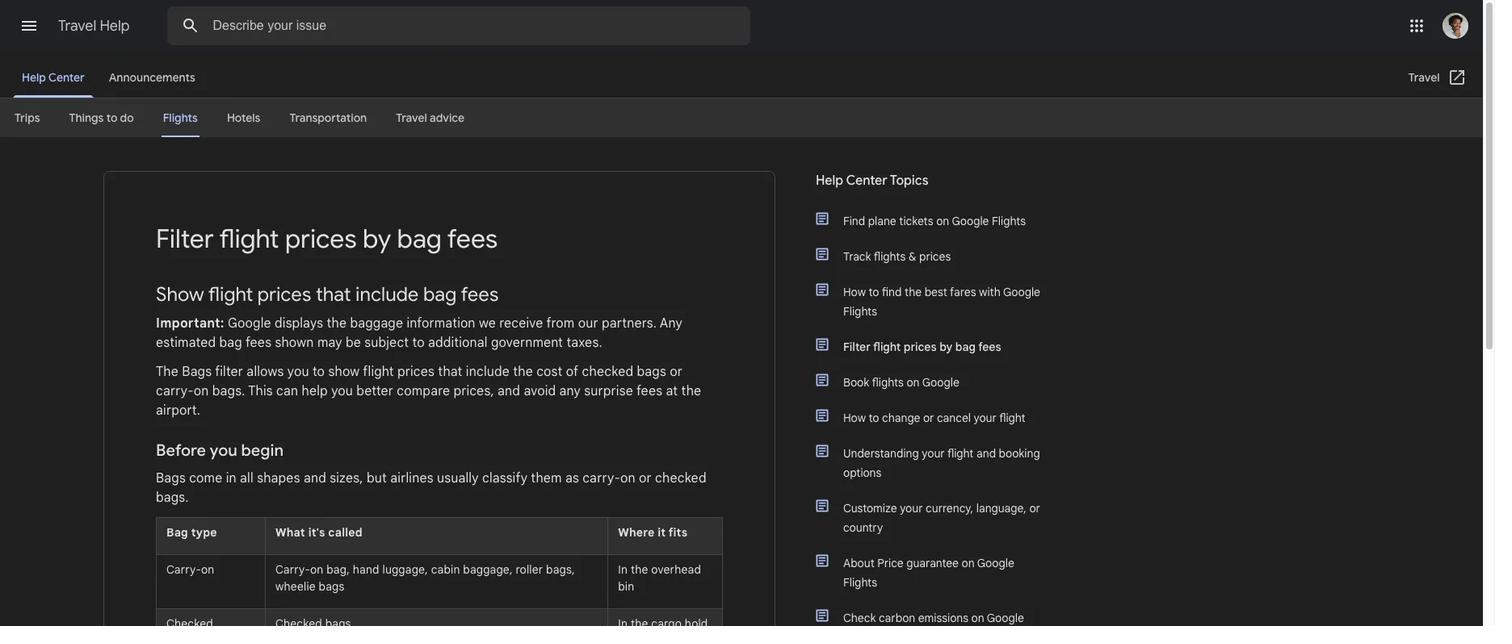 Task type: vqa. For each thing, say whether or not it's contained in the screenshot.
Carry-
yes



Task type: locate. For each thing, give the bounding box(es) containing it.
1 horizontal spatial by
[[940, 340, 953, 355]]

bags
[[637, 364, 666, 381], [319, 580, 345, 595]]

help center topics
[[816, 173, 929, 189]]

1 horizontal spatial carry-
[[583, 471, 620, 487]]

0 vertical spatial carry-
[[156, 384, 194, 400]]

0 horizontal spatial filter
[[156, 223, 214, 256]]

2 vertical spatial and
[[304, 471, 326, 487]]

find
[[843, 214, 865, 229]]

government
[[491, 335, 563, 351]]

0 horizontal spatial you
[[210, 441, 237, 461]]

0 horizontal spatial bags.
[[156, 490, 189, 507]]

travel inside travel help link
[[58, 17, 96, 36]]

change
[[882, 411, 921, 426]]

fits
[[669, 526, 688, 540]]

to down information
[[412, 335, 425, 351]]

your inside customize your currency, language, or country
[[900, 502, 923, 516]]

0 vertical spatial checked
[[582, 364, 634, 381]]

any
[[559, 384, 581, 400]]

google
[[952, 214, 989, 229], [1003, 285, 1040, 300], [228, 316, 271, 332], [922, 376, 960, 390], [977, 557, 1015, 571], [987, 612, 1024, 626]]

you down show
[[331, 384, 353, 400]]

filter up "book"
[[843, 340, 871, 355]]

1 vertical spatial that
[[438, 364, 463, 381]]

0 vertical spatial center
[[48, 70, 85, 85]]

None search field
[[167, 6, 750, 45]]

1 vertical spatial help
[[22, 70, 46, 85]]

the up "may"
[[327, 316, 347, 332]]

carry- up airport. at the bottom left
[[156, 384, 194, 400]]

find
[[882, 285, 902, 300]]

1 vertical spatial bags.
[[156, 490, 189, 507]]

0 vertical spatial include
[[356, 283, 419, 307]]

0 vertical spatial or
[[670, 364, 683, 381]]

on inside the check carbon emissions on google
[[972, 612, 984, 626]]

how to find the best fares with google flights
[[843, 285, 1040, 319]]

travel inside travel link
[[1409, 70, 1440, 85]]

the right in at the left bottom
[[631, 563, 648, 578]]

fees inside the bags filter allows you to show flight prices that include the cost of checked bags or carry-on bags. this can help you better compare prices, and avoid any surprise fees at the airport.
[[637, 384, 663, 400]]

all
[[240, 471, 254, 487]]

help up find
[[816, 173, 843, 189]]

2 vertical spatial or
[[1030, 502, 1040, 516]]

1 vertical spatial checked
[[655, 471, 707, 487]]

2 horizontal spatial you
[[331, 384, 353, 400]]

and inside the bags come in all shapes and sizes, but airlines usually classify them as carry-on or checked bags.
[[304, 471, 326, 487]]

shapes
[[257, 471, 300, 487]]

search help center image
[[174, 10, 206, 42]]

flights left & at the top of page
[[874, 250, 906, 264]]

and inside understanding your flight and booking options
[[977, 447, 996, 461]]

bags. down filter on the left
[[212, 384, 245, 400]]

bag type
[[166, 526, 217, 540]]

filter up show
[[156, 223, 214, 256]]

flight inside understanding your flight and booking options
[[948, 447, 974, 461]]

bags.
[[212, 384, 245, 400], [156, 490, 189, 507]]

carry- up the wheelie
[[275, 563, 310, 578]]

you
[[287, 364, 309, 381], [331, 384, 353, 400], [210, 441, 237, 461]]

travel help link
[[58, 6, 133, 47]]

to left the do
[[106, 111, 117, 125]]

prices up book flights on google link
[[904, 340, 937, 355]]

tickets
[[899, 214, 934, 229]]

to inside the bags filter allows you to show flight prices that include the cost of checked bags or carry-on bags. this can help you better compare prices, and avoid any surprise fees at the airport.
[[313, 364, 325, 381]]

carry- inside carry-on bag, hand luggage, cabin baggage, roller bags, wheelie bags
[[275, 563, 310, 578]]

1 vertical spatial flights
[[872, 376, 904, 390]]

include up baggage
[[356, 283, 419, 307]]

1 horizontal spatial bags
[[637, 364, 666, 381]]

fees
[[447, 223, 498, 256], [461, 283, 499, 307], [246, 335, 272, 351], [978, 340, 1001, 355], [637, 384, 663, 400]]

center inside "link"
[[48, 70, 85, 85]]

you up can at the bottom left
[[287, 364, 309, 381]]

google left the displays
[[228, 316, 271, 332]]

your for currency,
[[900, 502, 923, 516]]

about price guarantee on google flights link
[[814, 546, 1049, 601]]

1 horizontal spatial that
[[438, 364, 463, 381]]

flights up with
[[992, 214, 1026, 229]]

prices up the displays
[[258, 283, 311, 307]]

0 horizontal spatial or
[[670, 364, 683, 381]]

bag
[[397, 223, 442, 256], [423, 283, 457, 307], [219, 335, 242, 351], [956, 340, 976, 355]]

by up show flight prices that include bag fees
[[363, 223, 391, 256]]

help center link
[[13, 58, 93, 98]]

1 vertical spatial or
[[923, 411, 934, 426]]

how inside how to find the best fares with google flights
[[843, 285, 866, 300]]

flights right "book"
[[872, 376, 904, 390]]

your right cancel
[[974, 411, 997, 426]]

better
[[357, 384, 393, 400]]

wheelie
[[275, 580, 316, 595]]

or up at
[[670, 364, 683, 381]]

flights inside the track flights & prices link
[[874, 250, 906, 264]]

2 horizontal spatial or
[[1030, 502, 1040, 516]]

on right guarantee
[[962, 557, 975, 571]]

bags up at
[[637, 364, 666, 381]]

1 horizontal spatial carry-
[[275, 563, 310, 578]]

where
[[618, 526, 655, 540]]

it
[[658, 526, 666, 540]]

hand
[[353, 563, 379, 578]]

bags
[[182, 364, 212, 381], [156, 471, 186, 487]]

help up trips
[[22, 70, 46, 85]]

2 vertical spatial help
[[816, 173, 843, 189]]

the
[[905, 285, 922, 300], [327, 316, 347, 332], [513, 364, 533, 381], [682, 384, 701, 400], [631, 563, 648, 578]]

flight
[[219, 223, 279, 256], [208, 283, 253, 307], [873, 340, 901, 355], [363, 364, 394, 381], [999, 411, 1026, 426], [948, 447, 974, 461]]

flights down about
[[843, 576, 877, 591]]

transportation link
[[290, 104, 367, 132]]

1 horizontal spatial include
[[466, 364, 510, 381]]

to left find
[[869, 285, 879, 300]]

2 horizontal spatial travel
[[1409, 70, 1440, 85]]

&
[[909, 250, 917, 264]]

bags. up bag
[[156, 490, 189, 507]]

0 vertical spatial flights
[[874, 250, 906, 264]]

your left currency,
[[900, 502, 923, 516]]

that up the displays
[[316, 283, 351, 307]]

your inside understanding your flight and booking options
[[922, 447, 945, 461]]

0 vertical spatial by
[[363, 223, 391, 256]]

displays
[[275, 316, 323, 332]]

1 horizontal spatial checked
[[655, 471, 707, 487]]

of
[[566, 364, 579, 381]]

checked inside the bags filter allows you to show flight prices that include the cost of checked bags or carry-on bags. this can help you better compare prices, and avoid any surprise fees at the airport.
[[582, 364, 634, 381]]

1 vertical spatial by
[[940, 340, 953, 355]]

0 horizontal spatial travel
[[58, 17, 96, 36]]

1 vertical spatial filter flight prices by bag fees
[[843, 340, 1001, 355]]

1 vertical spatial how
[[843, 411, 866, 426]]

classify
[[482, 471, 528, 487]]

0 vertical spatial bags
[[637, 364, 666, 381]]

1 carry- from the left
[[166, 563, 201, 578]]

2 vertical spatial your
[[900, 502, 923, 516]]

2 vertical spatial travel
[[396, 111, 427, 125]]

1 how from the top
[[843, 285, 866, 300]]

prices up compare
[[398, 364, 435, 381]]

2 how from the top
[[843, 411, 866, 426]]

baggage
[[350, 316, 403, 332]]

0 vertical spatial and
[[498, 384, 520, 400]]

carry- down bag
[[166, 563, 201, 578]]

filter flight prices by bag fees link
[[814, 330, 1049, 365]]

bags down "before"
[[156, 471, 186, 487]]

2 horizontal spatial help
[[816, 173, 843, 189]]

0 vertical spatial filter
[[156, 223, 214, 256]]

carry- inside the bags come in all shapes and sizes, but airlines usually classify them as carry-on or checked bags.
[[583, 471, 620, 487]]

0 vertical spatial you
[[287, 364, 309, 381]]

2 carry- from the left
[[275, 563, 310, 578]]

1 vertical spatial travel
[[1409, 70, 1440, 85]]

center for help center topics
[[846, 173, 888, 189]]

1 vertical spatial filter
[[843, 340, 871, 355]]

0 horizontal spatial carry-
[[166, 563, 201, 578]]

1 horizontal spatial or
[[923, 411, 934, 426]]

flights for book
[[872, 376, 904, 390]]

prices
[[285, 223, 357, 256], [919, 250, 951, 264], [258, 283, 311, 307], [904, 340, 937, 355], [398, 364, 435, 381]]

2 horizontal spatial and
[[977, 447, 996, 461]]

0 vertical spatial travel
[[58, 17, 96, 36]]

by
[[363, 223, 391, 256], [940, 340, 953, 355]]

you up in
[[210, 441, 237, 461]]

how down track at the right of the page
[[843, 285, 866, 300]]

filter
[[156, 223, 214, 256], [843, 340, 871, 355]]

check
[[843, 612, 876, 626]]

0 vertical spatial filter flight prices by bag fees
[[156, 223, 498, 256]]

1 vertical spatial bags
[[156, 471, 186, 487]]

language,
[[977, 502, 1027, 516]]

before you begin
[[156, 441, 284, 461]]

help inside "link"
[[22, 70, 46, 85]]

help
[[100, 17, 130, 36], [22, 70, 46, 85], [816, 173, 843, 189]]

to up help
[[313, 364, 325, 381]]

travel for travel
[[1409, 70, 1440, 85]]

to inside how to find the best fares with google flights
[[869, 285, 879, 300]]

on right emissions
[[972, 612, 984, 626]]

1 vertical spatial carry-
[[583, 471, 620, 487]]

on up change
[[907, 376, 920, 390]]

0 horizontal spatial bags
[[319, 580, 345, 595]]

come
[[189, 471, 222, 487]]

google down help center topics link
[[952, 214, 989, 229]]

prices inside the bags filter allows you to show flight prices that include the cost of checked bags or carry-on bags. this can help you better compare prices, and avoid any surprise fees at the airport.
[[398, 364, 435, 381]]

and left booking
[[977, 447, 996, 461]]

to inside the "google displays the baggage information we receive from our partners. any estimated bag fees shown may be subject to additional government taxes."
[[412, 335, 425, 351]]

0 horizontal spatial carry-
[[156, 384, 194, 400]]

or inside the bags filter allows you to show flight prices that include the cost of checked bags or carry-on bags. this can help you better compare prices, and avoid any surprise fees at the airport.
[[670, 364, 683, 381]]

to left change
[[869, 411, 879, 426]]

the inside how to find the best fares with google flights
[[905, 285, 922, 300]]

filter flight prices by bag fees up book flights on google link
[[843, 340, 1001, 355]]

0 vertical spatial how
[[843, 285, 866, 300]]

1 vertical spatial include
[[466, 364, 510, 381]]

0 horizontal spatial and
[[304, 471, 326, 487]]

center up things
[[48, 70, 85, 85]]

can
[[276, 384, 298, 400]]

flights inside book flights on google link
[[872, 376, 904, 390]]

this
[[248, 384, 273, 400]]

our
[[578, 316, 598, 332]]

include up prices,
[[466, 364, 510, 381]]

0 horizontal spatial center
[[48, 70, 85, 85]]

options
[[843, 466, 882, 481]]

and inside the bags filter allows you to show flight prices that include the cost of checked bags or carry-on bags. this can help you better compare prices, and avoid any surprise fees at the airport.
[[498, 384, 520, 400]]

by up book flights on google link
[[940, 340, 953, 355]]

your down how to change or cancel your flight
[[922, 447, 945, 461]]

1 vertical spatial center
[[846, 173, 888, 189]]

cabin
[[431, 563, 460, 578]]

on up airport. at the bottom left
[[194, 384, 209, 400]]

the inside the "google displays the baggage information we receive from our partners. any estimated bag fees shown may be subject to additional government taxes."
[[327, 316, 347, 332]]

and left avoid
[[498, 384, 520, 400]]

bags right the
[[182, 364, 212, 381]]

google down language,
[[977, 557, 1015, 571]]

1 horizontal spatial bags.
[[212, 384, 245, 400]]

the inside in the overhead bin
[[631, 563, 648, 578]]

bags down bag,
[[319, 580, 345, 595]]

help up announcements link at the left of page
[[100, 17, 130, 36]]

with
[[979, 285, 1001, 300]]

and left sizes,
[[304, 471, 326, 487]]

1 vertical spatial and
[[977, 447, 996, 461]]

sizes,
[[330, 471, 363, 487]]

country
[[843, 521, 883, 536]]

flights link
[[163, 104, 198, 132]]

your for flight
[[922, 447, 945, 461]]

how to find the best fares with google flights link
[[814, 275, 1049, 330]]

2 vertical spatial you
[[210, 441, 237, 461]]

prices up show flight prices that include bag fees
[[285, 223, 357, 256]]

0 horizontal spatial that
[[316, 283, 351, 307]]

filter flight prices by bag fees up show flight prices that include bag fees
[[156, 223, 498, 256]]

how down "book"
[[843, 411, 866, 426]]

bags inside the bags filter allows you to show flight prices that include the cost of checked bags or carry-on bags. this can help you better compare prices, and avoid any surprise fees at the airport.
[[182, 364, 212, 381]]

bag,
[[327, 563, 350, 578]]

price
[[878, 557, 904, 571]]

it's
[[308, 526, 325, 540]]

1 vertical spatial bags
[[319, 580, 345, 595]]

customize
[[843, 502, 897, 516]]

travel inside "link"
[[396, 111, 427, 125]]

flights
[[163, 111, 198, 125], [992, 214, 1026, 229], [843, 305, 877, 319], [843, 576, 877, 591]]

0 horizontal spatial help
[[22, 70, 46, 85]]

travel advice
[[396, 111, 465, 125]]

1 horizontal spatial travel
[[396, 111, 427, 125]]

checked right on or
[[655, 471, 707, 487]]

or right language,
[[1030, 502, 1040, 516]]

track
[[843, 250, 871, 264]]

carry- right as
[[583, 471, 620, 487]]

1 horizontal spatial and
[[498, 384, 520, 400]]

1 horizontal spatial filter flight prices by bag fees
[[843, 340, 1001, 355]]

where it fits
[[618, 526, 688, 540]]

on left bag,
[[310, 563, 324, 578]]

1 horizontal spatial center
[[846, 173, 888, 189]]

0 horizontal spatial checked
[[582, 364, 634, 381]]

0 vertical spatial that
[[316, 283, 351, 307]]

flights down track at the right of the page
[[843, 305, 877, 319]]

google right emissions
[[987, 612, 1024, 626]]

or left cancel
[[923, 411, 934, 426]]

carry-
[[156, 384, 194, 400], [583, 471, 620, 487]]

travel
[[58, 17, 96, 36], [1409, 70, 1440, 85], [396, 111, 427, 125]]

currency,
[[926, 502, 974, 516]]

center up find
[[846, 173, 888, 189]]

flights for track
[[874, 250, 906, 264]]

the right find
[[905, 285, 922, 300]]

0 vertical spatial bags.
[[212, 384, 245, 400]]

find plane tickets on google flights
[[843, 214, 1026, 229]]

checked up surprise
[[582, 364, 634, 381]]

how
[[843, 285, 866, 300], [843, 411, 866, 426]]

0 vertical spatial bags
[[182, 364, 212, 381]]

1 horizontal spatial help
[[100, 17, 130, 36]]

find plane tickets on google flights link
[[814, 204, 1049, 239]]

google up how to change or cancel your flight
[[922, 376, 960, 390]]

1 vertical spatial your
[[922, 447, 945, 461]]

that down additional
[[438, 364, 463, 381]]

0 horizontal spatial include
[[356, 283, 419, 307]]

the
[[156, 364, 179, 381]]

your
[[974, 411, 997, 426], [922, 447, 945, 461], [900, 502, 923, 516]]

google right with
[[1003, 285, 1040, 300]]



Task type: describe. For each thing, give the bounding box(es) containing it.
bags. inside the bags filter allows you to show flight prices that include the cost of checked bags or carry-on bags. this can help you better compare prices, and avoid any surprise fees at the airport.
[[212, 384, 245, 400]]

cost
[[537, 364, 563, 381]]

bags inside the bags come in all shapes and sizes, but airlines usually classify them as carry-on or checked bags.
[[156, 471, 186, 487]]

avoid
[[524, 384, 556, 400]]

hotels link
[[227, 104, 260, 132]]

what it's called
[[275, 526, 363, 540]]

bags come in all shapes and sizes, but airlines usually classify them as carry-on or checked bags.
[[156, 471, 707, 507]]

bags inside the bags filter allows you to show flight prices that include the cost of checked bags or carry-on bags. this can help you better compare prices, and avoid any surprise fees at the airport.
[[637, 364, 666, 381]]

important:
[[156, 316, 228, 332]]

check carbon emissions on google
[[843, 612, 1024, 627]]

check carbon emissions on google link
[[814, 601, 1049, 627]]

estimated
[[156, 335, 216, 351]]

travel for travel advice
[[396, 111, 427, 125]]

on inside carry-on bag, hand luggage, cabin baggage, roller bags, wheelie bags
[[310, 563, 324, 578]]

travel link
[[1409, 58, 1467, 98]]

1 horizontal spatial filter
[[843, 340, 871, 355]]

subject
[[365, 335, 409, 351]]

in the overhead bin
[[618, 563, 701, 595]]

how for how to change or cancel your flight
[[843, 411, 866, 426]]

about
[[843, 557, 875, 571]]

roller
[[516, 563, 543, 578]]

fares
[[950, 285, 976, 300]]

carbon
[[879, 612, 915, 626]]

carry-on
[[166, 563, 214, 578]]

any
[[660, 316, 683, 332]]

on or
[[620, 471, 652, 487]]

luggage,
[[382, 563, 428, 578]]

0 horizontal spatial filter flight prices by bag fees
[[156, 223, 498, 256]]

book flights on google
[[843, 376, 960, 390]]

do
[[120, 111, 134, 125]]

on inside about price guarantee on google flights
[[962, 557, 975, 571]]

main menu image
[[19, 16, 39, 36]]

on inside the bags filter allows you to show flight prices that include the cost of checked bags or carry-on bags. this can help you better compare prices, and avoid any surprise fees at the airport.
[[194, 384, 209, 400]]

shown
[[275, 335, 314, 351]]

flights inside about price guarantee on google flights
[[843, 576, 877, 591]]

usually
[[437, 471, 479, 487]]

things to do link
[[69, 104, 134, 132]]

bags. inside the bags come in all shapes and sizes, but airlines usually classify them as carry-on or checked bags.
[[156, 490, 189, 507]]

in
[[618, 563, 628, 578]]

google inside the check carbon emissions on google
[[987, 612, 1024, 626]]

from
[[546, 316, 575, 332]]

travel for travel help
[[58, 17, 96, 36]]

book flights on google link
[[814, 365, 1049, 401]]

begin
[[241, 441, 284, 461]]

on down type
[[201, 563, 214, 578]]

0 horizontal spatial by
[[363, 223, 391, 256]]

overhead
[[651, 563, 701, 578]]

called
[[328, 526, 363, 540]]

carry-on bag, hand luggage, cabin baggage, roller bags, wheelie bags
[[275, 563, 575, 595]]

that inside the bags filter allows you to show flight prices that include the cost of checked bags or carry-on bags. this can help you better compare prices, and avoid any surprise fees at the airport.
[[438, 364, 463, 381]]

flight inside the bags filter allows you to show flight prices that include the cost of checked bags or carry-on bags. this can help you better compare prices, and avoid any surprise fees at the airport.
[[363, 364, 394, 381]]

prices right & at the top of page
[[919, 250, 951, 264]]

what
[[275, 526, 305, 540]]

track flights & prices link
[[814, 239, 1049, 275]]

flights inside how to find the best fares with google flights
[[843, 305, 877, 319]]

partners.
[[602, 316, 657, 332]]

1 vertical spatial you
[[331, 384, 353, 400]]

Describe your issue text field
[[213, 7, 710, 44]]

how to change or cancel your flight link
[[814, 401, 1049, 436]]

best
[[925, 285, 947, 300]]

cancel
[[937, 411, 971, 426]]

topics
[[890, 173, 929, 189]]

0 vertical spatial help
[[100, 17, 130, 36]]

filter
[[215, 364, 243, 381]]

but
[[367, 471, 387, 487]]

bags inside carry-on bag, hand luggage, cabin baggage, roller bags, wheelie bags
[[319, 580, 345, 595]]

include inside the bags filter allows you to show flight prices that include the cost of checked bags or carry-on bags. this can help you better compare prices, and avoid any surprise fees at the airport.
[[466, 364, 510, 381]]

understanding your flight and booking options link
[[814, 436, 1049, 491]]

them
[[531, 471, 562, 487]]

to for how to find the best fares with google flights
[[869, 285, 879, 300]]

1 horizontal spatial you
[[287, 364, 309, 381]]

bags,
[[546, 563, 575, 578]]

google inside how to find the best fares with google flights
[[1003, 285, 1040, 300]]

customize your currency, language, or country link
[[814, 491, 1049, 546]]

before
[[156, 441, 206, 461]]

center for help center
[[48, 70, 85, 85]]

help for help center
[[22, 70, 46, 85]]

guarantee
[[907, 557, 959, 571]]

carry- for carry-on bag, hand luggage, cabin baggage, roller bags, wheelie bags
[[275, 563, 310, 578]]

google inside the "google displays the baggage information we receive from our partners. any estimated bag fees shown may be subject to additional government taxes."
[[228, 316, 271, 332]]

the bags filter allows you to show flight prices that include the cost of checked bags or carry-on bags. this can help you better compare prices, and avoid any surprise fees at the airport.
[[156, 364, 701, 419]]

or inside customize your currency, language, or country
[[1030, 502, 1040, 516]]

may
[[317, 335, 342, 351]]

fees inside the "google displays the baggage information we receive from our partners. any estimated bag fees shown may be subject to additional government taxes."
[[246, 335, 272, 351]]

help for help center topics
[[816, 173, 843, 189]]

about price guarantee on google flights
[[843, 557, 1015, 591]]

trips
[[15, 111, 40, 125]]

carry- for carry-on
[[166, 563, 201, 578]]

compare
[[397, 384, 450, 400]]

airport.
[[156, 403, 200, 419]]

book
[[843, 376, 869, 390]]

bag inside the "google displays the baggage information we receive from our partners. any estimated bag fees shown may be subject to additional government taxes."
[[219, 335, 242, 351]]

understanding
[[843, 447, 919, 461]]

flights down announcements link at the left of page
[[163, 111, 198, 125]]

track flights & prices
[[843, 250, 951, 264]]

booking
[[999, 447, 1040, 461]]

in
[[226, 471, 237, 487]]

announcements
[[109, 70, 195, 85]]

on right 'tickets'
[[936, 214, 949, 229]]

information
[[407, 316, 476, 332]]

surprise
[[584, 384, 633, 400]]

the up avoid
[[513, 364, 533, 381]]

0 vertical spatial your
[[974, 411, 997, 426]]

help center topics link
[[816, 171, 1049, 204]]

we
[[479, 316, 496, 332]]

baggage,
[[463, 563, 513, 578]]

the right at
[[682, 384, 701, 400]]

carry- inside the bags filter allows you to show flight prices that include the cost of checked bags or carry-on bags. this can help you better compare prices, and avoid any surprise fees at the airport.
[[156, 384, 194, 400]]

help center
[[22, 70, 85, 85]]

advice
[[430, 111, 465, 125]]

things
[[69, 111, 104, 125]]

google displays the baggage information we receive from our partners. any estimated bag fees shown may be subject to additional government taxes.
[[156, 316, 683, 351]]

as
[[565, 471, 579, 487]]

allows
[[247, 364, 284, 381]]

things to do
[[69, 111, 134, 125]]

to for how to change or cancel your flight
[[869, 411, 879, 426]]

receive
[[499, 316, 543, 332]]

trips link
[[15, 104, 40, 132]]

customize your currency, language, or country
[[843, 502, 1040, 536]]

to for things to do
[[106, 111, 117, 125]]

google inside about price guarantee on google flights
[[977, 557, 1015, 571]]

plane
[[868, 214, 896, 229]]

how for how to find the best fares with google flights
[[843, 285, 866, 300]]

checked inside the bags come in all shapes and sizes, but airlines usually classify them as carry-on or checked bags.
[[655, 471, 707, 487]]



